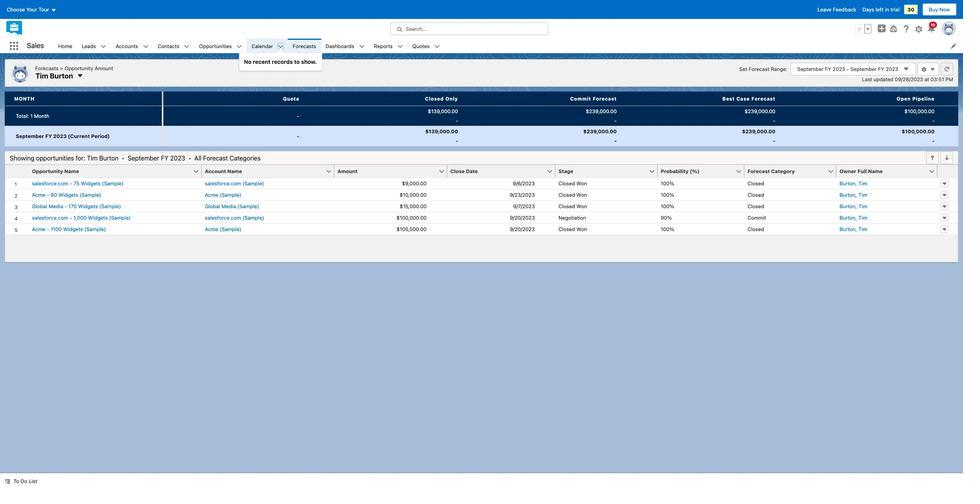 Task type: describe. For each thing, give the bounding box(es) containing it.
2 salesforce.com (sample) from the top
[[205, 215, 264, 221]]

burton, for $15,000.00
[[840, 203, 857, 210]]

acme left 1100
[[32, 226, 45, 233]]

leads link
[[77, 39, 101, 53]]

date
[[466, 168, 478, 175]]

leave feedback
[[818, 6, 857, 13]]

burton, for $105,000.00
[[840, 226, 857, 233]]

1 salesforce.com (sample) link from the top
[[205, 180, 264, 187]]

text default image inside to do list button
[[5, 479, 10, 485]]

burton, for $9,000.00
[[840, 180, 857, 187]]

stage button
[[556, 165, 649, 178]]

1 vertical spatial $100,000.00 -
[[902, 128, 935, 144]]

action image
[[938, 165, 958, 178]]

records
[[272, 58, 293, 65]]

opportunity name
[[32, 168, 79, 175]]

salesforce.com - 75 widgets (sample) link
[[32, 180, 124, 187]]

no recent records to show. link
[[239, 54, 322, 69]]

0 vertical spatial amount
[[95, 65, 113, 71]]

acme - 1100 widgets (sample) link
[[32, 226, 106, 233]]

september up opportunity name element
[[128, 155, 159, 162]]

probability (%) button
[[658, 165, 736, 178]]

at
[[925, 76, 930, 83]]

account name button
[[202, 165, 326, 178]]

acme (sample) link for acme - 80 widgets (sample)
[[205, 192, 241, 198]]

burton, tim for $100,000.00
[[840, 215, 868, 221]]

feedback
[[833, 6, 857, 13]]

acme up "global media (sample)" link
[[205, 192, 218, 198]]

forecast inside button
[[748, 168, 770, 175]]

choose your tour
[[7, 6, 49, 13]]

accounts link
[[111, 39, 143, 53]]

$10,000.00
[[400, 192, 427, 198]]

in
[[885, 6, 890, 13]]

text default image inside reports list item
[[398, 44, 403, 49]]

2 vertical spatial $100,000.00
[[397, 215, 427, 221]]

0 vertical spatial $139,000.00 -
[[428, 108, 458, 124]]

no recent records to show.
[[244, 58, 317, 65]]

global for global media (sample)
[[205, 203, 220, 210]]

amount button
[[334, 165, 439, 178]]

closed won for 9/6/2023
[[559, 180, 587, 187]]

to
[[13, 479, 19, 485]]

best case forecast
[[723, 96, 776, 102]]

showing
[[10, 155, 34, 162]]

widgets for 1100
[[63, 226, 83, 233]]

accounts
[[116, 43, 138, 49]]

september up last
[[851, 66, 877, 72]]

days
[[863, 6, 875, 13]]

name for opportunity name
[[64, 168, 79, 175]]

reports link
[[369, 39, 398, 53]]

100% for 9/7/2023
[[661, 203, 675, 210]]

text default image for dashboards
[[359, 44, 365, 49]]

text default image inside "leads" list item
[[101, 44, 106, 49]]

showing opportunities for: tim burton • september fy 2023 • all forecast categories
[[10, 155, 261, 162]]

9/20/2023 for closed won
[[510, 226, 535, 233]]

fy inside september fy 2023 (current period) button
[[45, 133, 52, 139]]

text default image inside the opportunities list item
[[237, 44, 242, 49]]

dashboards list item
[[321, 39, 369, 53]]

burton, tim link for $10,000.00
[[840, 192, 868, 198]]

account name
[[205, 168, 242, 175]]

10 button
[[927, 22, 937, 34]]

widgets for 80
[[59, 192, 78, 198]]

opportunities link
[[194, 39, 237, 53]]

tim for $10,000.00
[[859, 192, 868, 198]]

media for (sample)
[[222, 203, 236, 210]]

leads list item
[[77, 39, 111, 53]]

opportunity name element
[[29, 165, 207, 178]]

acme - 80 widgets (sample)
[[32, 192, 101, 198]]

text default image up the last updated 09/28/2023 at 03:51 pm
[[903, 66, 910, 72]]

9/7/2023
[[513, 203, 535, 210]]

reports
[[374, 43, 393, 49]]

quotes list item
[[408, 39, 445, 53]]

case
[[737, 96, 750, 102]]

commit forecast
[[570, 96, 617, 102]]

text default image inside 'accounts' list item
[[143, 44, 148, 49]]

last
[[862, 76, 873, 83]]

burton, for $10,000.00
[[840, 192, 857, 198]]

$105,000.00
[[397, 226, 427, 233]]

75
[[73, 180, 79, 187]]

total: 1 month
[[16, 113, 49, 119]]

sales
[[27, 42, 44, 50]]

80
[[51, 192, 57, 198]]

widgets up the salesforce.com - 1,000 widgets (sample)
[[78, 203, 98, 210]]

month
[[14, 96, 35, 102]]

0 vertical spatial $100,000.00 -
[[905, 108, 935, 124]]

period)
[[91, 133, 110, 139]]

1 salesforce.com (sample) from the top
[[205, 180, 264, 187]]

$239,000.00 - down best case forecast
[[745, 108, 776, 124]]

forecast category button
[[745, 165, 828, 178]]

text default image inside no recent records to show. list item
[[278, 44, 283, 49]]

search...
[[406, 26, 427, 32]]

0 vertical spatial $139,000.00
[[428, 108, 458, 115]]

days left in trial
[[863, 6, 900, 13]]

stage
[[559, 168, 574, 175]]

calendar
[[252, 43, 273, 49]]

100% for 9/23/2023
[[661, 192, 675, 198]]

burton, tim for $105,000.00
[[840, 226, 868, 233]]

0 vertical spatial $100,000.00
[[905, 108, 935, 115]]

negotiation
[[559, 215, 586, 221]]

acme left 80
[[32, 192, 45, 198]]

to do list
[[13, 479, 37, 485]]

9/6/2023
[[513, 180, 535, 187]]

burton, tim link for $15,000.00
[[840, 203, 868, 210]]

0 vertical spatial opportunity
[[65, 65, 93, 71]]

last updated 09/28/2023 at 03:51 pm
[[862, 76, 954, 83]]

left
[[876, 6, 884, 13]]

03:51
[[931, 76, 945, 83]]

closed only
[[425, 96, 458, 102]]

burton, for $100,000.00
[[840, 215, 857, 221]]

text default image up the 03:51
[[930, 67, 936, 72]]

1 vertical spatial burton
[[99, 155, 119, 162]]

name inside owner full name button
[[868, 168, 883, 175]]

item number image
[[5, 165, 29, 178]]

name for account name
[[227, 168, 242, 175]]

buy
[[929, 6, 938, 13]]

100% for 9/20/2023
[[661, 226, 675, 233]]

for:
[[76, 155, 85, 162]]

burton, tim link for $105,000.00
[[840, 226, 868, 233]]

search... button
[[391, 23, 548, 35]]

contacts
[[158, 43, 179, 49]]

salesforce.com down account name
[[205, 180, 241, 187]]

100% for 9/6/2023
[[661, 180, 675, 187]]

list
[[29, 479, 37, 485]]

action element
[[938, 165, 958, 178]]

probability (%) element
[[658, 165, 749, 178]]

9/20/2023 for negotiation
[[510, 215, 535, 221]]

now
[[940, 6, 950, 13]]

status containing showing opportunities for: tim burton
[[10, 155, 261, 162]]

burton, tim for $10,000.00
[[840, 192, 868, 198]]

2 salesforce.com (sample) link from the top
[[205, 215, 264, 221]]

tim burton button
[[35, 71, 86, 81]]

choose your tour button
[[6, 3, 57, 16]]

tim burton
[[36, 72, 73, 80]]



Task type: vqa. For each thing, say whether or not it's contained in the screenshot.


Task type: locate. For each thing, give the bounding box(es) containing it.
1 vertical spatial $139,000.00
[[425, 128, 458, 135]]

burton up opportunity name button
[[99, 155, 119, 162]]

acme down "global media (sample)" link
[[205, 226, 218, 233]]

3 burton, tim link from the top
[[840, 203, 868, 210]]

2 burton, tim link from the top
[[840, 192, 868, 198]]

opportunities list item
[[194, 39, 247, 53]]

0 horizontal spatial opportunity
[[32, 168, 63, 175]]

1 vertical spatial commit
[[748, 215, 766, 221]]

grid
[[5, 165, 958, 235]]

0 vertical spatial commit
[[570, 96, 591, 102]]

text default image left reports
[[359, 44, 365, 49]]

2 100% from the top
[[661, 192, 675, 198]]

2 row from the top
[[5, 126, 959, 146]]

text default image inside contacts list item
[[184, 44, 190, 49]]

group
[[855, 24, 872, 34]]

trial
[[891, 6, 900, 13]]

commit inside grid
[[748, 215, 766, 221]]

3 100% from the top
[[661, 203, 675, 210]]

buy now button
[[923, 3, 957, 16]]

media down 80
[[49, 203, 63, 210]]

open
[[897, 96, 911, 102]]

media down account name
[[222, 203, 236, 210]]

name inside opportunity name button
[[64, 168, 79, 175]]

forecasts up tim burton on the top left of page
[[35, 65, 59, 71]]

dashboards
[[326, 43, 354, 49]]

salesforce.com (sample) link down "global media (sample)" link
[[205, 215, 264, 221]]

dashboards link
[[321, 39, 359, 53]]

closed won
[[559, 180, 587, 187], [559, 192, 587, 198], [559, 203, 587, 210], [559, 226, 587, 233]]

acme
[[32, 192, 45, 198], [205, 192, 218, 198], [32, 226, 45, 233], [205, 226, 218, 233]]

0 vertical spatial salesforce.com (sample)
[[205, 180, 264, 187]]

-
[[847, 66, 849, 72], [297, 113, 299, 119], [456, 118, 458, 124], [615, 118, 617, 124], [773, 118, 776, 124], [933, 118, 935, 124], [297, 133, 299, 139], [456, 138, 458, 144], [615, 138, 617, 144], [773, 138, 776, 144], [933, 138, 935, 144], [70, 180, 72, 187], [47, 192, 49, 198], [65, 203, 67, 210], [70, 215, 72, 221], [47, 226, 49, 233]]

salesforce.com (sample) link down account name
[[205, 180, 264, 187]]

4 burton, tim from the top
[[840, 215, 868, 221]]

won for 9/7/2023
[[577, 203, 587, 210]]

0 horizontal spatial global
[[32, 203, 47, 210]]

$239,000.00 - up "forecast category"
[[742, 128, 776, 144]]

to do list button
[[0, 474, 42, 490]]

september down 1 on the left top
[[16, 133, 44, 139]]

1 horizontal spatial opportunity
[[65, 65, 93, 71]]

text default image
[[184, 44, 190, 49], [278, 44, 283, 49], [359, 44, 365, 49], [435, 44, 440, 49], [922, 67, 927, 72]]

text default image left calendar link
[[237, 44, 242, 49]]

home link
[[53, 39, 77, 53]]

burton, tim for $9,000.00
[[840, 180, 868, 187]]

probability (%)
[[661, 168, 700, 175]]

burton down >
[[50, 72, 73, 80]]

stage element
[[556, 165, 663, 178]]

2 closed won from the top
[[559, 192, 587, 198]]

probability
[[661, 168, 689, 175]]

text default image right contacts
[[184, 44, 190, 49]]

tim for $9,000.00
[[859, 180, 868, 187]]

total: 1 month button
[[13, 106, 132, 126]]

acme (sample) link for acme - 1100 widgets (sample)
[[205, 226, 241, 233]]

pm
[[946, 76, 954, 83]]

forecasts for forecasts
[[293, 43, 316, 49]]

acme (sample) down "global media (sample)" link
[[205, 226, 241, 233]]

10
[[931, 23, 936, 27]]

0 vertical spatial salesforce.com (sample) link
[[205, 180, 264, 187]]

acme (sample)
[[205, 192, 241, 198], [205, 226, 241, 233]]

do
[[21, 479, 27, 485]]

tim for $105,000.00
[[859, 226, 868, 233]]

5 burton, tim link from the top
[[840, 226, 868, 233]]

won for 9/6/2023
[[577, 180, 587, 187]]

1 vertical spatial salesforce.com (sample) link
[[205, 215, 264, 221]]

9/23/2023
[[510, 192, 535, 198]]

2 acme (sample) from the top
[[205, 226, 241, 233]]

owner
[[840, 168, 857, 175]]

tim for $15,000.00
[[859, 203, 868, 210]]

text default image up at
[[922, 67, 927, 72]]

1 vertical spatial salesforce.com (sample)
[[205, 215, 264, 221]]

3 burton, from the top
[[840, 203, 857, 210]]

media for -
[[49, 203, 63, 210]]

1 vertical spatial $139,000.00 -
[[425, 128, 458, 144]]

contacts list item
[[153, 39, 194, 53]]

set
[[740, 66, 748, 72]]

text default image right accounts
[[143, 44, 148, 49]]

your
[[26, 6, 37, 13]]

no
[[244, 58, 252, 65]]

1 vertical spatial $100,000.00
[[902, 128, 935, 135]]

owner full name element
[[837, 165, 943, 178]]

3 closed won from the top
[[559, 203, 587, 210]]

4 100% from the top
[[661, 226, 675, 233]]

burton inside button
[[50, 72, 73, 80]]

1 row from the top
[[5, 106, 959, 126]]

text default image inside quotes list item
[[435, 44, 440, 49]]

tim
[[36, 72, 48, 80], [87, 155, 98, 162], [859, 180, 868, 187], [859, 192, 868, 198], [859, 203, 868, 210], [859, 215, 868, 221], [859, 226, 868, 233]]

1 acme (sample) from the top
[[205, 192, 241, 198]]

closed won for 9/7/2023
[[559, 203, 587, 210]]

1 horizontal spatial commit
[[748, 215, 766, 221]]

won for 9/20/2023
[[577, 226, 587, 233]]

1 burton, tim from the top
[[840, 180, 868, 187]]

to
[[294, 58, 300, 65]]

1 closed won from the top
[[559, 180, 587, 187]]

account
[[205, 168, 226, 175]]

0 vertical spatial acme (sample)
[[205, 192, 241, 198]]

5 burton, tim from the top
[[840, 226, 868, 233]]

0 horizontal spatial media
[[49, 203, 63, 210]]

forecast category
[[748, 168, 795, 175]]

salesforce.com down "global media (sample)" link
[[205, 215, 241, 221]]

• up opportunity name element
[[122, 155, 125, 162]]

commit for commit forecast
[[570, 96, 591, 102]]

4 burton, from the top
[[840, 215, 857, 221]]

1 horizontal spatial media
[[222, 203, 236, 210]]

0 vertical spatial acme (sample) link
[[205, 192, 241, 198]]

leave feedback link
[[818, 6, 857, 13]]

text default image inside dashboards list item
[[359, 44, 365, 49]]

text default image up no recent records to show. link
[[278, 44, 283, 49]]

1 horizontal spatial global
[[205, 203, 220, 210]]

1 media from the left
[[49, 203, 63, 210]]

only
[[446, 96, 458, 102]]

1 horizontal spatial name
[[227, 168, 242, 175]]

text default image right leads
[[101, 44, 106, 49]]

1 burton, tim link from the top
[[840, 180, 868, 187]]

0 vertical spatial burton
[[50, 72, 73, 80]]

tim inside button
[[36, 72, 48, 80]]

salesforce.com - 1,000 widgets (sample) link
[[32, 215, 131, 221]]

4 burton, tim link from the top
[[840, 215, 868, 221]]

month
[[34, 113, 49, 119]]

• left all
[[188, 155, 191, 162]]

grid containing opportunity name
[[5, 165, 958, 235]]

widgets for 1,000
[[88, 215, 108, 221]]

media
[[49, 203, 63, 210], [222, 203, 236, 210]]

row up date on the top left of page
[[5, 126, 959, 146]]

forecasts up the show.
[[293, 43, 316, 49]]

2 burton, from the top
[[840, 192, 857, 198]]

text default image right reports
[[398, 44, 403, 49]]

1 vertical spatial acme (sample)
[[205, 226, 241, 233]]

(sample)
[[102, 180, 124, 187], [243, 180, 264, 187], [80, 192, 101, 198], [220, 192, 241, 198], [99, 203, 121, 210], [238, 203, 259, 210], [109, 215, 131, 221], [243, 215, 264, 221], [84, 226, 106, 233], [220, 226, 241, 233]]

text default image left to
[[5, 479, 10, 485]]

0 vertical spatial forecasts
[[293, 43, 316, 49]]

09/28/2023
[[895, 76, 924, 83]]

quotes link
[[408, 39, 435, 53]]

tour
[[39, 6, 49, 13]]

2 global from the left
[[205, 203, 220, 210]]

2 won from the top
[[577, 192, 587, 198]]

4 won from the top
[[577, 226, 587, 233]]

100%
[[661, 180, 675, 187], [661, 192, 675, 198], [661, 203, 675, 210], [661, 226, 675, 233]]

september fy 2023 (current period) button
[[13, 126, 132, 146]]

recent
[[253, 58, 271, 65]]

forecasts link
[[288, 39, 321, 53]]

3 burton, tim from the top
[[840, 203, 868, 210]]

forecasts inside no recent records to show. list
[[293, 43, 316, 49]]

$9,000.00
[[402, 180, 427, 187]]

accounts list item
[[111, 39, 153, 53]]

global down acme - 80 widgets (sample) link
[[32, 203, 47, 210]]

acme (sample) link down "global media (sample)" link
[[205, 226, 241, 233]]

name right full
[[868, 168, 883, 175]]

row
[[5, 106, 959, 126], [5, 126, 959, 146]]

0 horizontal spatial •
[[122, 155, 125, 162]]

opportunity right >
[[65, 65, 93, 71]]

forecasts for forecasts > opportunity amount
[[35, 65, 59, 71]]

no recent records to show. list
[[53, 39, 964, 71]]

leads
[[82, 43, 96, 49]]

1 vertical spatial acme (sample) link
[[205, 226, 241, 233]]

2 name from the left
[[227, 168, 242, 175]]

close date button
[[447, 165, 547, 178]]

close date
[[451, 168, 478, 175]]

acme (sample) for acme - 80 widgets (sample)
[[205, 192, 241, 198]]

2 media from the left
[[222, 203, 236, 210]]

burton, tim for $15,000.00
[[840, 203, 868, 210]]

1 horizontal spatial forecasts
[[293, 43, 316, 49]]

•
[[122, 155, 125, 162], [188, 155, 191, 162]]

1 9/20/2023 from the top
[[510, 215, 535, 221]]

1 won from the top
[[577, 180, 587, 187]]

won for 9/23/2023
[[577, 192, 587, 198]]

1 vertical spatial opportunity
[[32, 168, 63, 175]]

1 100% from the top
[[661, 180, 675, 187]]

september fy 2023 - september fy 2023
[[798, 66, 899, 72]]

$15,000.00
[[400, 203, 427, 210]]

range:
[[771, 66, 788, 72]]

acme (sample) for acme - 1100 widgets (sample)
[[205, 226, 241, 233]]

0 vertical spatial 9/20/2023
[[510, 215, 535, 221]]

owner full name
[[840, 168, 883, 175]]

full
[[858, 168, 867, 175]]

global media - 170 widgets (sample) link
[[32, 203, 121, 210]]

forecast category element
[[745, 165, 841, 178]]

2 burton, tim from the top
[[840, 192, 868, 198]]

widgets up 170
[[59, 192, 78, 198]]

opportunity name button
[[29, 165, 193, 178]]

name down categories
[[227, 168, 242, 175]]

(current
[[68, 133, 90, 139]]

global media - 170 widgets (sample)
[[32, 203, 121, 210]]

2 • from the left
[[188, 155, 191, 162]]

widgets right 75
[[81, 180, 101, 187]]

burton, tim link for $100,000.00
[[840, 215, 868, 221]]

170
[[68, 203, 77, 210]]

text default image
[[101, 44, 106, 49], [143, 44, 148, 49], [237, 44, 242, 49], [398, 44, 403, 49], [903, 66, 910, 72], [930, 67, 936, 72], [5, 479, 10, 485]]

2 9/20/2023 from the top
[[510, 226, 535, 233]]

leave
[[818, 6, 832, 13]]

opportunities
[[36, 155, 74, 162]]

3 won from the top
[[577, 203, 587, 210]]

status
[[10, 155, 261, 162]]

salesforce.com up 80
[[32, 180, 68, 187]]

acme (sample) link
[[205, 192, 241, 198], [205, 226, 241, 233]]

salesforce.com - 1,000 widgets (sample)
[[32, 215, 131, 221]]

row down only
[[5, 106, 959, 126]]

1 name from the left
[[64, 168, 79, 175]]

2023 inside button
[[53, 133, 67, 139]]

0 horizontal spatial commit
[[570, 96, 591, 102]]

opportunity down opportunities
[[32, 168, 63, 175]]

1 global from the left
[[32, 203, 47, 210]]

closed won for 9/20/2023
[[559, 226, 587, 233]]

september right range:
[[798, 66, 824, 72]]

name up 75
[[64, 168, 79, 175]]

forecasts
[[293, 43, 316, 49], [35, 65, 59, 71]]

$239,000.00 - down commit forecast
[[586, 108, 617, 124]]

3 name from the left
[[868, 168, 883, 175]]

widgets right 1,000
[[88, 215, 108, 221]]

reports list item
[[369, 39, 408, 53]]

name
[[64, 168, 79, 175], [227, 168, 242, 175], [868, 168, 883, 175]]

amount inside amount button
[[338, 168, 358, 175]]

0 horizontal spatial name
[[64, 168, 79, 175]]

1 horizontal spatial amount
[[338, 168, 358, 175]]

4 closed won from the top
[[559, 226, 587, 233]]

close date element
[[447, 165, 560, 178]]

name inside account name button
[[227, 168, 242, 175]]

home
[[58, 43, 72, 49]]

text default image for quotes
[[435, 44, 440, 49]]

tim for $100,000.00
[[859, 215, 868, 221]]

salesforce.com up 1100
[[32, 215, 68, 221]]

category
[[772, 168, 795, 175]]

all
[[194, 155, 201, 162]]

1 acme (sample) link from the top
[[205, 192, 241, 198]]

1 horizontal spatial •
[[188, 155, 191, 162]]

no recent records to show. list item
[[239, 39, 322, 71]]

global media (sample)
[[205, 203, 259, 210]]

burton, tim link for $9,000.00
[[840, 180, 868, 187]]

forecasts > opportunity amount
[[35, 65, 113, 71]]

widgets down 1,000
[[63, 226, 83, 233]]

buy now
[[929, 6, 950, 13]]

1100
[[51, 226, 62, 233]]

1 • from the left
[[122, 155, 125, 162]]

acme (sample) up global media (sample)
[[205, 192, 241, 198]]

2 acme (sample) link from the top
[[205, 226, 241, 233]]

account name element
[[202, 165, 339, 178]]

1 horizontal spatial burton
[[99, 155, 119, 162]]

commit for commit
[[748, 215, 766, 221]]

1 burton, from the top
[[840, 180, 857, 187]]

global down account
[[205, 203, 220, 210]]

closed won for 9/23/2023
[[559, 192, 587, 198]]

item number element
[[5, 165, 29, 178]]

salesforce.com (sample) down account name
[[205, 180, 264, 187]]

1
[[30, 113, 33, 119]]

salesforce.com (sample) down "global media (sample)" link
[[205, 215, 264, 221]]

amount element
[[334, 165, 452, 178]]

0 horizontal spatial amount
[[95, 65, 113, 71]]

close
[[451, 168, 465, 175]]

1 vertical spatial forecasts
[[35, 65, 59, 71]]

text default image right "quotes"
[[435, 44, 440, 49]]

september inside button
[[16, 133, 44, 139]]

opportunities
[[199, 43, 232, 49]]

0 horizontal spatial forecasts
[[35, 65, 59, 71]]

90%
[[661, 215, 672, 221]]

9/20/2023
[[510, 215, 535, 221], [510, 226, 535, 233]]

text default image for contacts
[[184, 44, 190, 49]]

widgets for 75
[[81, 180, 101, 187]]

2 horizontal spatial name
[[868, 168, 883, 175]]

contacts link
[[153, 39, 184, 53]]

september fy 2023 (current period)
[[16, 133, 110, 139]]

5 burton, from the top
[[840, 226, 857, 233]]

quota
[[283, 96, 299, 102]]

$239,000.00 - up stage button at the right of the page
[[584, 128, 617, 144]]

1 vertical spatial 9/20/2023
[[510, 226, 535, 233]]

global for global media - 170 widgets (sample)
[[32, 203, 47, 210]]

opportunity inside opportunity name button
[[32, 168, 63, 175]]

acme (sample) link up global media (sample)
[[205, 192, 241, 198]]

0 horizontal spatial burton
[[50, 72, 73, 80]]

categories
[[230, 155, 261, 162]]

1 vertical spatial amount
[[338, 168, 358, 175]]

amount
[[95, 65, 113, 71], [338, 168, 358, 175]]

$239,000.00
[[586, 108, 617, 115], [745, 108, 776, 115], [584, 128, 617, 135], [742, 128, 776, 135]]



